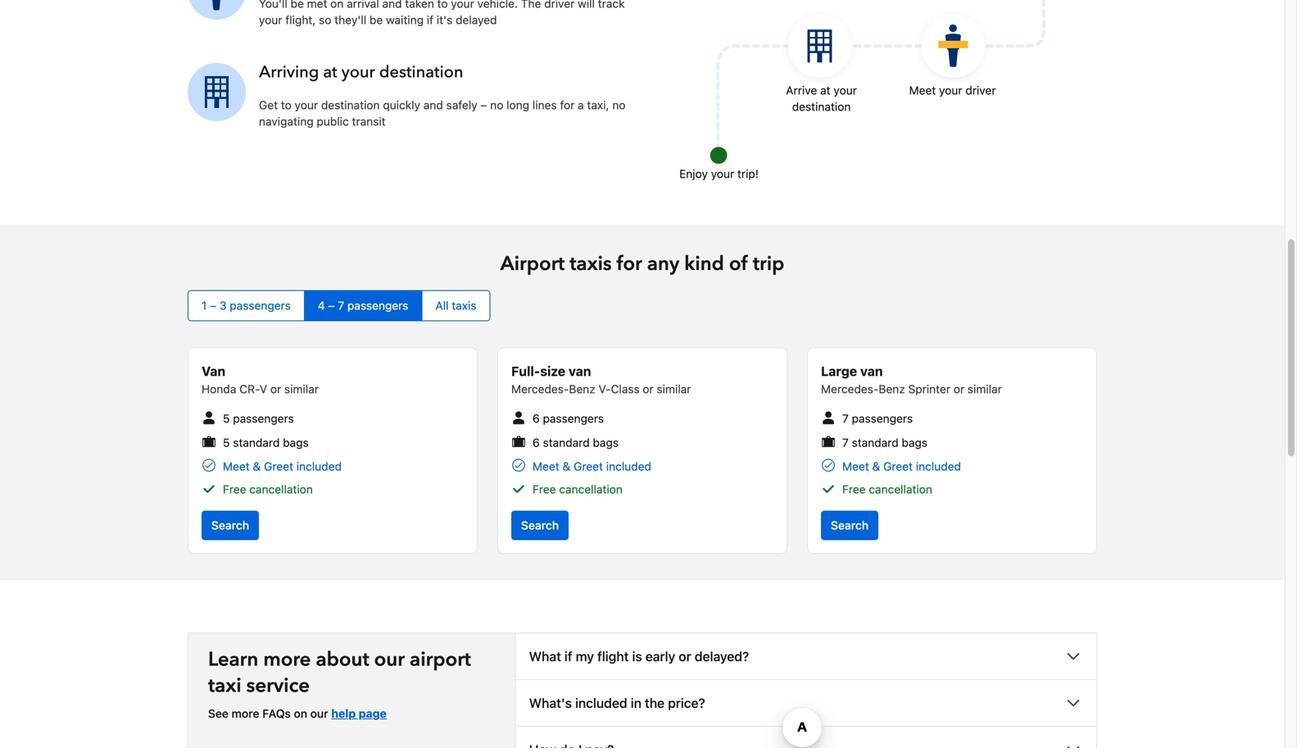 Task type: vqa. For each thing, say whether or not it's contained in the screenshot.
"Room"
no



Task type: describe. For each thing, give the bounding box(es) containing it.
4 – 7 passengers
[[318, 299, 408, 313]]

track
[[598, 0, 625, 10]]

to inside "you'll be met on arrival and taken to your vehicle. the driver will track your flight, so they'll be waiting if it's delayed"
[[437, 0, 448, 10]]

it's
[[437, 13, 453, 27]]

and for quickly
[[423, 98, 443, 112]]

sort results by element
[[188, 291, 1097, 322]]

7 for 7 standard bags
[[842, 436, 849, 450]]

delayed?
[[695, 650, 749, 665]]

what's included in the price?
[[529, 696, 705, 712]]

benz inside full-size van mercedes-benz v-class or similar
[[569, 383, 595, 396]]

large
[[821, 364, 857, 379]]

and for arrival
[[382, 0, 402, 10]]

included for cr-
[[296, 460, 342, 474]]

meet & greet included for mercedes-
[[842, 460, 961, 474]]

– for 1 – 3 passengers
[[210, 299, 216, 313]]

6 for 6 standard bags
[[533, 436, 540, 450]]

public
[[317, 115, 349, 128]]

meet for van
[[533, 460, 559, 474]]

arrive
[[786, 84, 817, 97]]

my
[[576, 650, 594, 665]]

passengers for van
[[233, 412, 294, 426]]

what if my flight is early or delayed? button
[[516, 634, 1096, 680]]

trip!
[[737, 167, 759, 181]]

full-
[[511, 364, 540, 379]]

sprinter
[[908, 383, 951, 396]]

to inside get to your destination quickly and safely – no long lines for a taxi, no navigating public transit
[[281, 98, 292, 112]]

what's included in the price? button
[[516, 681, 1096, 727]]

meet your driver
[[909, 84, 996, 97]]

van inside large van mercedes-benz sprinter or similar
[[860, 364, 883, 379]]

size
[[540, 364, 566, 379]]

airport
[[500, 251, 565, 278]]

they'll
[[334, 13, 366, 27]]

greet for mercedes-
[[883, 460, 913, 474]]

or inside full-size van mercedes-benz v-class or similar
[[643, 383, 654, 396]]

search button for cr-
[[202, 512, 259, 541]]

bags for cr-
[[283, 436, 309, 450]]

service
[[246, 673, 310, 700]]

1 no from the left
[[490, 98, 503, 112]]

a
[[578, 98, 584, 112]]

is
[[632, 650, 642, 665]]

free cancellation for cr-
[[223, 483, 313, 497]]

flight,
[[285, 13, 316, 27]]

will
[[578, 0, 595, 10]]

passengers right the 4
[[347, 299, 408, 313]]

learn
[[208, 647, 258, 674]]

if inside "you'll be met on arrival and taken to your vehicle. the driver will track your flight, so they'll be waiting if it's delayed"
[[427, 13, 434, 27]]

of
[[729, 251, 748, 278]]

similar inside the van honda cr-v or similar
[[284, 383, 319, 396]]

or inside the van honda cr-v or similar
[[270, 383, 281, 396]]

flight
[[597, 650, 629, 665]]

taxi
[[208, 673, 241, 700]]

1 vertical spatial for
[[617, 251, 642, 278]]

help page link
[[331, 708, 387, 721]]

arriving
[[259, 61, 319, 84]]

7 standard bags
[[842, 436, 928, 450]]

at for arrive
[[820, 84, 831, 97]]

price?
[[668, 696, 705, 712]]

arriving at your destination
[[259, 61, 463, 84]]

mercedes- inside full-size van mercedes-benz v-class or similar
[[511, 383, 569, 396]]

see
[[208, 708, 229, 721]]

get
[[259, 98, 278, 112]]

at for arriving
[[323, 61, 337, 84]]

standard for van
[[543, 436, 590, 450]]

0 vertical spatial more
[[263, 647, 311, 674]]

you'll be met on arrival and taken to your vehicle. the driver will track your flight, so they'll be waiting if it's delayed
[[259, 0, 625, 27]]

delayed
[[456, 13, 497, 27]]

5 for 5 standard bags
[[223, 436, 230, 450]]

large van mercedes-benz sprinter or similar
[[821, 364, 1002, 396]]

full-size van mercedes-benz v-class or similar
[[511, 364, 691, 396]]

lines
[[533, 98, 557, 112]]

search button for mercedes-
[[821, 512, 879, 541]]

trip
[[753, 251, 784, 278]]

5 for 5 passengers
[[223, 412, 230, 426]]

quickly
[[383, 98, 420, 112]]

greet for van
[[574, 460, 603, 474]]

vehicle.
[[477, 0, 518, 10]]

all taxis
[[435, 299, 476, 313]]

meet & greet included for van
[[533, 460, 651, 474]]

learn more about our airport taxi service see more faqs on our help page
[[208, 647, 471, 721]]

standard for mercedes-
[[852, 436, 899, 450]]

bags for van
[[593, 436, 619, 450]]

about
[[316, 647, 369, 674]]

similar inside full-size van mercedes-benz v-class or similar
[[657, 383, 691, 396]]

so
[[319, 13, 331, 27]]

on inside "you'll be met on arrival and taken to your vehicle. the driver will track your flight, so they'll be waiting if it's delayed"
[[330, 0, 344, 10]]

safely
[[446, 98, 477, 112]]

in
[[631, 696, 642, 712]]

benz inside large van mercedes-benz sprinter or similar
[[879, 383, 905, 396]]

free for mercedes-
[[842, 483, 866, 497]]

7 for 7 passengers
[[842, 412, 849, 426]]

what if my flight is early or delayed?
[[529, 650, 749, 665]]

waiting
[[386, 13, 424, 27]]

van honda cr-v or similar
[[202, 364, 319, 396]]

any
[[647, 251, 679, 278]]

1
[[202, 299, 207, 313]]

2 no from the left
[[612, 98, 626, 112]]



Task type: locate. For each thing, give the bounding box(es) containing it.
meet & greet included down 6 standard bags
[[533, 460, 651, 474]]

3 greet from the left
[[883, 460, 913, 474]]

0 vertical spatial 5
[[223, 412, 230, 426]]

7 right the 4
[[338, 299, 344, 313]]

2 horizontal spatial standard
[[852, 436, 899, 450]]

1 vertical spatial driver
[[966, 84, 996, 97]]

0 vertical spatial on
[[330, 0, 344, 10]]

mercedes- down size
[[511, 383, 569, 396]]

2 mercedes- from the left
[[821, 383, 879, 396]]

0 vertical spatial taxis
[[570, 251, 612, 278]]

2 horizontal spatial &
[[872, 460, 880, 474]]

1 horizontal spatial greet
[[574, 460, 603, 474]]

and inside "you'll be met on arrival and taken to your vehicle. the driver will track your flight, so they'll be waiting if it's delayed"
[[382, 0, 402, 10]]

0 horizontal spatial van
[[569, 364, 591, 379]]

class
[[611, 383, 640, 396]]

at right arriving
[[323, 61, 337, 84]]

1 horizontal spatial to
[[437, 0, 448, 10]]

1 horizontal spatial benz
[[879, 383, 905, 396]]

taxis for all
[[452, 299, 476, 313]]

at right arrive in the right of the page
[[820, 84, 831, 97]]

3 similar from the left
[[968, 383, 1002, 396]]

0 horizontal spatial –
[[210, 299, 216, 313]]

more right learn
[[263, 647, 311, 674]]

7 inside sort results by element
[[338, 299, 344, 313]]

destination up quickly
[[379, 61, 463, 84]]

1 5 from the top
[[223, 412, 230, 426]]

for left any
[[617, 251, 642, 278]]

enjoy your trip!
[[679, 167, 759, 181]]

v-
[[599, 383, 611, 396]]

1 horizontal spatial standard
[[543, 436, 590, 450]]

meet & greet included for cr-
[[223, 460, 342, 474]]

meet
[[909, 84, 936, 97], [223, 460, 250, 474], [533, 460, 559, 474], [842, 460, 869, 474]]

destination down arrive in the right of the page
[[792, 100, 851, 114]]

get to your destination quickly and safely – no long lines for a taxi, no navigating public transit
[[259, 98, 626, 128]]

van right large
[[860, 364, 883, 379]]

1 greet from the left
[[264, 460, 293, 474]]

all
[[435, 299, 449, 313]]

1 vertical spatial more
[[232, 708, 259, 721]]

search button
[[202, 512, 259, 541], [511, 512, 569, 541], [821, 512, 879, 541]]

0 horizontal spatial bags
[[283, 436, 309, 450]]

free down 7 standard bags
[[842, 483, 866, 497]]

free cancellation for mercedes-
[[842, 483, 932, 497]]

0 vertical spatial be
[[291, 0, 304, 10]]

1 vertical spatial be
[[370, 13, 383, 27]]

6 standard bags
[[533, 436, 619, 450]]

2 benz from the left
[[879, 383, 905, 396]]

3 standard from the left
[[852, 436, 899, 450]]

1 horizontal spatial taxis
[[570, 251, 612, 278]]

2 free from the left
[[533, 483, 556, 497]]

no left long at the top left of page
[[490, 98, 503, 112]]

1 free from the left
[[223, 483, 246, 497]]

– right the safely at the top left of the page
[[481, 98, 487, 112]]

booking airport taxi image
[[188, 0, 246, 20], [703, 0, 1047, 173], [188, 63, 246, 121]]

6 up 6 standard bags
[[533, 412, 540, 426]]

2 6 from the top
[[533, 436, 540, 450]]

1 horizontal spatial meet & greet included
[[533, 460, 651, 474]]

0 horizontal spatial be
[[291, 0, 304, 10]]

passengers up the 5 standard bags at bottom
[[233, 412, 294, 426]]

at
[[323, 61, 337, 84], [820, 84, 831, 97]]

& down 7 standard bags
[[872, 460, 880, 474]]

van inside full-size van mercedes-benz v-class or similar
[[569, 364, 591, 379]]

driver
[[544, 0, 575, 10], [966, 84, 996, 97]]

on up so
[[330, 0, 344, 10]]

2 5 from the top
[[223, 436, 230, 450]]

destination for arrive at your destination
[[792, 100, 851, 114]]

free down the 5 standard bags at bottom
[[223, 483, 246, 497]]

to up 'it's'
[[437, 0, 448, 10]]

free cancellation down the 5 standard bags at bottom
[[223, 483, 313, 497]]

1 & from the left
[[253, 460, 261, 474]]

or inside dropdown button
[[679, 650, 691, 665]]

meet & greet included down 7 standard bags
[[842, 460, 961, 474]]

2 horizontal spatial search button
[[821, 512, 879, 541]]

3 bags from the left
[[902, 436, 928, 450]]

7 up 7 standard bags
[[842, 412, 849, 426]]

benz
[[569, 383, 595, 396], [879, 383, 905, 396]]

1 horizontal spatial similar
[[657, 383, 691, 396]]

1 horizontal spatial search button
[[511, 512, 569, 541]]

mercedes- down large
[[821, 383, 879, 396]]

– right the 4
[[328, 299, 335, 313]]

included for mercedes-
[[916, 460, 961, 474]]

included
[[296, 460, 342, 474], [606, 460, 651, 474], [916, 460, 961, 474], [575, 696, 627, 712]]

2 search from the left
[[521, 519, 559, 533]]

similar inside large van mercedes-benz sprinter or similar
[[968, 383, 1002, 396]]

& for mercedes-
[[872, 460, 880, 474]]

2 free cancellation from the left
[[533, 483, 623, 497]]

1 vertical spatial on
[[294, 708, 307, 721]]

2 horizontal spatial bags
[[902, 436, 928, 450]]

or right sprinter at the bottom of the page
[[954, 383, 965, 396]]

greet for cr-
[[264, 460, 293, 474]]

0 horizontal spatial benz
[[569, 383, 595, 396]]

passengers for large van
[[852, 412, 913, 426]]

1 mercedes- from the left
[[511, 383, 569, 396]]

1 horizontal spatial free cancellation
[[533, 483, 623, 497]]

free cancellation down 6 standard bags
[[533, 483, 623, 497]]

0 vertical spatial 6
[[533, 412, 540, 426]]

2 horizontal spatial free cancellation
[[842, 483, 932, 497]]

– for 4 – 7 passengers
[[328, 299, 335, 313]]

no right the taxi,
[[612, 98, 626, 112]]

2 horizontal spatial free
[[842, 483, 866, 497]]

bags for mercedes-
[[902, 436, 928, 450]]

passengers up 6 standard bags
[[543, 412, 604, 426]]

1 horizontal spatial no
[[612, 98, 626, 112]]

& for van
[[563, 460, 571, 474]]

transit
[[352, 115, 386, 128]]

3 cancellation from the left
[[869, 483, 932, 497]]

3
[[220, 299, 227, 313]]

1 vertical spatial taxis
[[452, 299, 476, 313]]

3 free from the left
[[842, 483, 866, 497]]

5 passengers
[[223, 412, 294, 426]]

1 vertical spatial to
[[281, 98, 292, 112]]

cancellation down the 5 standard bags at bottom
[[249, 483, 313, 497]]

free cancellation
[[223, 483, 313, 497], [533, 483, 623, 497], [842, 483, 932, 497]]

1 horizontal spatial bags
[[593, 436, 619, 450]]

1 vertical spatial our
[[310, 708, 328, 721]]

destination for get to your destination quickly and safely – no long lines for a taxi, no navigating public transit
[[321, 98, 380, 112]]

0 vertical spatial to
[[437, 0, 448, 10]]

1 search button from the left
[[202, 512, 259, 541]]

standard for cr-
[[233, 436, 280, 450]]

if inside dropdown button
[[565, 650, 572, 665]]

1 vertical spatial 5
[[223, 436, 230, 450]]

2 horizontal spatial –
[[481, 98, 487, 112]]

our right about
[[374, 647, 405, 674]]

1 6 from the top
[[533, 412, 540, 426]]

& for cr-
[[253, 460, 261, 474]]

3 search button from the left
[[821, 512, 879, 541]]

kind
[[684, 251, 724, 278]]

on right faqs
[[294, 708, 307, 721]]

destination for arriving at your destination
[[379, 61, 463, 84]]

and inside get to your destination quickly and safely – no long lines for a taxi, no navigating public transit
[[423, 98, 443, 112]]

3 free cancellation from the left
[[842, 483, 932, 497]]

included down 6 standard bags
[[606, 460, 651, 474]]

7 down 7 passengers
[[842, 436, 849, 450]]

2 meet & greet included from the left
[[533, 460, 651, 474]]

0 horizontal spatial standard
[[233, 436, 280, 450]]

van right size
[[569, 364, 591, 379]]

standard
[[233, 436, 280, 450], [543, 436, 590, 450], [852, 436, 899, 450]]

0 vertical spatial and
[[382, 0, 402, 10]]

van
[[569, 364, 591, 379], [860, 364, 883, 379]]

driver inside "you'll be met on arrival and taken to your vehicle. the driver will track your flight, so they'll be waiting if it's delayed"
[[544, 0, 575, 10]]

5 down honda
[[223, 412, 230, 426]]

1 horizontal spatial mercedes-
[[821, 383, 879, 396]]

free down 6 standard bags
[[533, 483, 556, 497]]

passengers right 3
[[230, 299, 291, 313]]

1 search from the left
[[211, 519, 249, 533]]

meet for cr-
[[223, 460, 250, 474]]

benz up 7 passengers
[[879, 383, 905, 396]]

1 meet & greet included from the left
[[223, 460, 342, 474]]

greet down the 5 standard bags at bottom
[[264, 460, 293, 474]]

meet & greet included down the 5 standard bags at bottom
[[223, 460, 342, 474]]

cancellation for cr-
[[249, 483, 313, 497]]

taxi,
[[587, 98, 609, 112]]

be up the flight, at the top left
[[291, 0, 304, 10]]

& down the 5 standard bags at bottom
[[253, 460, 261, 474]]

3 meet & greet included from the left
[[842, 460, 961, 474]]

2 bags from the left
[[593, 436, 619, 450]]

1 vertical spatial if
[[565, 650, 572, 665]]

or right early
[[679, 650, 691, 665]]

greet down 7 standard bags
[[883, 460, 913, 474]]

&
[[253, 460, 261, 474], [563, 460, 571, 474], [872, 460, 880, 474]]

airport taxis for any kind of trip
[[500, 251, 784, 278]]

0 horizontal spatial free
[[223, 483, 246, 497]]

0 horizontal spatial similar
[[284, 383, 319, 396]]

navigating
[[259, 115, 314, 128]]

cancellation for mercedes-
[[869, 483, 932, 497]]

arrive at your destination
[[786, 84, 857, 114]]

0 horizontal spatial taxis
[[452, 299, 476, 313]]

0 horizontal spatial cancellation
[[249, 483, 313, 497]]

2 horizontal spatial greet
[[883, 460, 913, 474]]

met
[[307, 0, 327, 10]]

0 horizontal spatial no
[[490, 98, 503, 112]]

1 – 3 passengers
[[202, 299, 291, 313]]

enjoy
[[679, 167, 708, 181]]

– inside get to your destination quickly and safely – no long lines for a taxi, no navigating public transit
[[481, 98, 487, 112]]

0 vertical spatial 7
[[338, 299, 344, 313]]

2 van from the left
[[860, 364, 883, 379]]

honda
[[202, 383, 236, 396]]

if
[[427, 13, 434, 27], [565, 650, 572, 665]]

1 vertical spatial 7
[[842, 412, 849, 426]]

cancellation down 6 standard bags
[[559, 483, 623, 497]]

5 standard bags
[[223, 436, 309, 450]]

destination up public
[[321, 98, 380, 112]]

similar right v
[[284, 383, 319, 396]]

at inside arrive at your destination
[[820, 84, 831, 97]]

the
[[645, 696, 665, 712]]

cancellation for van
[[559, 483, 623, 497]]

our left help at the left of page
[[310, 708, 328, 721]]

and up waiting
[[382, 0, 402, 10]]

or right v
[[270, 383, 281, 396]]

1 van from the left
[[569, 364, 591, 379]]

2 horizontal spatial meet & greet included
[[842, 460, 961, 474]]

or inside large van mercedes-benz sprinter or similar
[[954, 383, 965, 396]]

be
[[291, 0, 304, 10], [370, 13, 383, 27]]

1 horizontal spatial van
[[860, 364, 883, 379]]

1 horizontal spatial be
[[370, 13, 383, 27]]

similar right sprinter at the bottom of the page
[[968, 383, 1002, 396]]

taxis for airport
[[570, 251, 612, 278]]

7 passengers
[[842, 412, 913, 426]]

standard down 5 passengers
[[233, 436, 280, 450]]

2 search button from the left
[[511, 512, 569, 541]]

help
[[331, 708, 356, 721]]

more right see
[[232, 708, 259, 721]]

0 horizontal spatial search
[[211, 519, 249, 533]]

for left the 'a'
[[560, 98, 575, 112]]

standard down 7 passengers
[[852, 436, 899, 450]]

to up the "navigating"
[[281, 98, 292, 112]]

0 horizontal spatial greet
[[264, 460, 293, 474]]

2 greet from the left
[[574, 460, 603, 474]]

1 horizontal spatial at
[[820, 84, 831, 97]]

1 horizontal spatial &
[[563, 460, 571, 474]]

0 vertical spatial if
[[427, 13, 434, 27]]

free cancellation for van
[[533, 483, 623, 497]]

taken
[[405, 0, 434, 10]]

faqs
[[262, 708, 291, 721]]

taxis inside sort results by element
[[452, 299, 476, 313]]

6 passengers
[[533, 412, 604, 426]]

0 horizontal spatial and
[[382, 0, 402, 10]]

similar right class on the left of the page
[[657, 383, 691, 396]]

0 horizontal spatial driver
[[544, 0, 575, 10]]

to
[[437, 0, 448, 10], [281, 98, 292, 112]]

or right class on the left of the page
[[643, 383, 654, 396]]

6
[[533, 412, 540, 426], [533, 436, 540, 450]]

cancellation
[[249, 483, 313, 497], [559, 483, 623, 497], [869, 483, 932, 497]]

benz left v-
[[569, 383, 595, 396]]

mercedes-
[[511, 383, 569, 396], [821, 383, 879, 396]]

0 vertical spatial for
[[560, 98, 575, 112]]

free cancellation down 7 standard bags
[[842, 483, 932, 497]]

search
[[211, 519, 249, 533], [521, 519, 559, 533], [831, 519, 869, 533]]

1 bags from the left
[[283, 436, 309, 450]]

–
[[481, 98, 487, 112], [210, 299, 216, 313], [328, 299, 335, 313]]

for
[[560, 98, 575, 112], [617, 251, 642, 278]]

0 horizontal spatial meet & greet included
[[223, 460, 342, 474]]

1 horizontal spatial cancellation
[[559, 483, 623, 497]]

bags down 7 passengers
[[902, 436, 928, 450]]

included inside 'dropdown button'
[[575, 696, 627, 712]]

free for cr-
[[223, 483, 246, 497]]

1 horizontal spatial driver
[[966, 84, 996, 97]]

0 vertical spatial our
[[374, 647, 405, 674]]

1 horizontal spatial search
[[521, 519, 559, 533]]

be down arrival
[[370, 13, 383, 27]]

1 vertical spatial and
[[423, 98, 443, 112]]

destination inside arrive at your destination
[[792, 100, 851, 114]]

1 free cancellation from the left
[[223, 483, 313, 497]]

arrival
[[347, 0, 379, 10]]

& down 6 standard bags
[[563, 460, 571, 474]]

included for van
[[606, 460, 651, 474]]

0 horizontal spatial if
[[427, 13, 434, 27]]

v
[[260, 383, 267, 396]]

7
[[338, 299, 344, 313], [842, 412, 849, 426], [842, 436, 849, 450]]

1 horizontal spatial more
[[263, 647, 311, 674]]

on inside learn more about our airport taxi service see more faqs on our help page
[[294, 708, 307, 721]]

greet down 6 standard bags
[[574, 460, 603, 474]]

1 horizontal spatial and
[[423, 98, 443, 112]]

2 vertical spatial 7
[[842, 436, 849, 450]]

included left 'in'
[[575, 696, 627, 712]]

3 search from the left
[[831, 519, 869, 533]]

cr-
[[239, 383, 260, 396]]

0 horizontal spatial more
[[232, 708, 259, 721]]

1 cancellation from the left
[[249, 483, 313, 497]]

0 horizontal spatial our
[[310, 708, 328, 721]]

0 horizontal spatial free cancellation
[[223, 483, 313, 497]]

meet for mercedes-
[[842, 460, 869, 474]]

what
[[529, 650, 561, 665]]

1 horizontal spatial on
[[330, 0, 344, 10]]

1 horizontal spatial our
[[374, 647, 405, 674]]

0 horizontal spatial mercedes-
[[511, 383, 569, 396]]

meet & greet included
[[223, 460, 342, 474], [533, 460, 651, 474], [842, 460, 961, 474]]

5 down 5 passengers
[[223, 436, 230, 450]]

search button for van
[[511, 512, 569, 541]]

– right 1
[[210, 299, 216, 313]]

passengers for full-size van
[[543, 412, 604, 426]]

standard down 6 passengers
[[543, 436, 590, 450]]

what's
[[529, 696, 572, 712]]

search for van
[[521, 519, 559, 533]]

passengers up 7 standard bags
[[852, 412, 913, 426]]

more
[[263, 647, 311, 674], [232, 708, 259, 721]]

the
[[521, 0, 541, 10]]

page
[[359, 708, 387, 721]]

6 down 6 passengers
[[533, 436, 540, 450]]

0 horizontal spatial search button
[[202, 512, 259, 541]]

4
[[318, 299, 325, 313]]

and
[[382, 0, 402, 10], [423, 98, 443, 112]]

taxis right all
[[452, 299, 476, 313]]

long
[[507, 98, 529, 112]]

our
[[374, 647, 405, 674], [310, 708, 328, 721]]

mercedes- inside large van mercedes-benz sprinter or similar
[[821, 383, 879, 396]]

taxis
[[570, 251, 612, 278], [452, 299, 476, 313]]

for inside get to your destination quickly and safely – no long lines for a taxi, no navigating public transit
[[560, 98, 575, 112]]

0 horizontal spatial on
[[294, 708, 307, 721]]

if left 'it's'
[[427, 13, 434, 27]]

5
[[223, 412, 230, 426], [223, 436, 230, 450]]

0 horizontal spatial to
[[281, 98, 292, 112]]

included down the 5 standard bags at bottom
[[296, 460, 342, 474]]

1 horizontal spatial for
[[617, 251, 642, 278]]

taxis right airport
[[570, 251, 612, 278]]

3 & from the left
[[872, 460, 880, 474]]

1 standard from the left
[[233, 436, 280, 450]]

1 horizontal spatial if
[[565, 650, 572, 665]]

1 similar from the left
[[284, 383, 319, 396]]

bags down 5 passengers
[[283, 436, 309, 450]]

airport
[[410, 647, 471, 674]]

destination inside get to your destination quickly and safely – no long lines for a taxi, no navigating public transit
[[321, 98, 380, 112]]

search for mercedes-
[[831, 519, 869, 533]]

0 horizontal spatial &
[[253, 460, 261, 474]]

cancellation down 7 standard bags
[[869, 483, 932, 497]]

2 & from the left
[[563, 460, 571, 474]]

passengers
[[230, 299, 291, 313], [347, 299, 408, 313], [233, 412, 294, 426], [543, 412, 604, 426], [852, 412, 913, 426]]

if left my
[[565, 650, 572, 665]]

van
[[202, 364, 225, 379]]

your inside arrive at your destination
[[834, 84, 857, 97]]

2 horizontal spatial search
[[831, 519, 869, 533]]

0 horizontal spatial at
[[323, 61, 337, 84]]

your inside get to your destination quickly and safely – no long lines for a taxi, no navigating public transit
[[295, 98, 318, 112]]

1 horizontal spatial free
[[533, 483, 556, 497]]

or
[[270, 383, 281, 396], [643, 383, 654, 396], [954, 383, 965, 396], [679, 650, 691, 665]]

2 horizontal spatial similar
[[968, 383, 1002, 396]]

6 for 6 passengers
[[533, 412, 540, 426]]

search for cr-
[[211, 519, 249, 533]]

free for van
[[533, 483, 556, 497]]

1 vertical spatial 6
[[533, 436, 540, 450]]

bags
[[283, 436, 309, 450], [593, 436, 619, 450], [902, 436, 928, 450]]

bags down 6 passengers
[[593, 436, 619, 450]]

0 vertical spatial driver
[[544, 0, 575, 10]]

you'll
[[259, 0, 287, 10]]

1 benz from the left
[[569, 383, 595, 396]]

2 cancellation from the left
[[559, 483, 623, 497]]

1 horizontal spatial –
[[328, 299, 335, 313]]

early
[[645, 650, 675, 665]]

2 standard from the left
[[543, 436, 590, 450]]

included down 7 standard bags
[[916, 460, 961, 474]]

2 similar from the left
[[657, 383, 691, 396]]

and left the safely at the top left of the page
[[423, 98, 443, 112]]

0 horizontal spatial for
[[560, 98, 575, 112]]

2 horizontal spatial cancellation
[[869, 483, 932, 497]]



